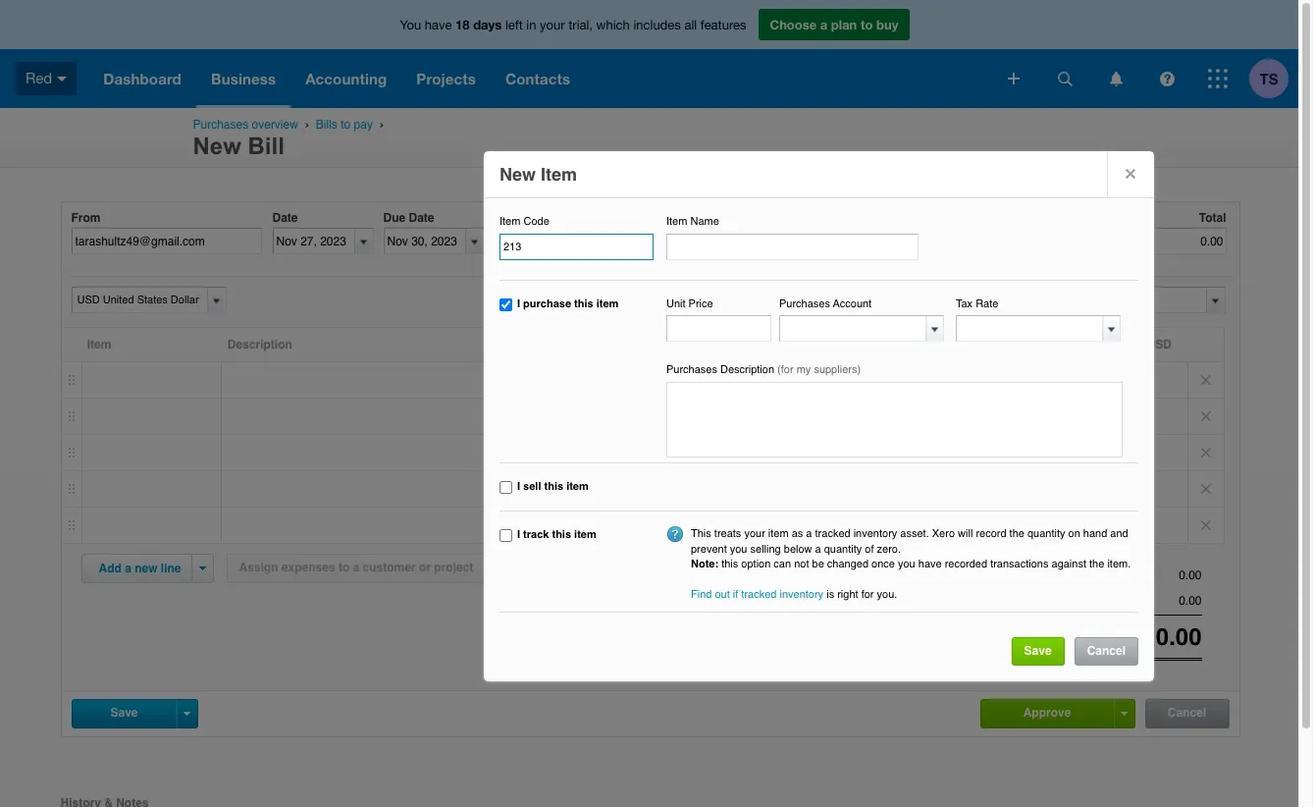 Task type: vqa. For each thing, say whether or not it's contained in the screenshot.
bottommost Rate
yes



Task type: describe. For each thing, give the bounding box(es) containing it.
or
[[419, 561, 431, 575]]

item for item code
[[500, 215, 521, 228]]

1 vertical spatial price
[[644, 338, 673, 352]]

1 › from the left
[[305, 118, 309, 131]]

purchases for new bill
[[193, 118, 249, 132]]

Due Date text field
[[384, 229, 466, 254]]

1 delete line item image from the top
[[1189, 362, 1224, 398]]

1 horizontal spatial description
[[721, 364, 775, 376]]

tracked inside this treats your item as a tracked inventory asset. xero will record the quantity on hand and prevent you selling below a quantity of zero. note: this option can not be changed once you have recorded transactions against the item.
[[816, 528, 851, 540]]

bills to pay link
[[316, 118, 373, 132]]

item for item
[[87, 338, 111, 352]]

total
[[1200, 211, 1227, 225]]

1 vertical spatial rate
[[954, 338, 979, 352]]

can
[[774, 558, 792, 571]]

to inside ts banner
[[861, 17, 874, 32]]

2 delete line item image from the top
[[1189, 399, 1224, 434]]

inventory inside this treats your item as a tracked inventory asset. xero will record the quantity on hand and prevent you selling below a quantity of zero. note: this option can not be changed once you have recorded transactions against the item.
[[854, 528, 898, 540]]

item for item name
[[667, 215, 688, 228]]

1 horizontal spatial you
[[899, 558, 916, 571]]

bill
[[248, 133, 285, 159]]

2 date from the left
[[409, 211, 435, 225]]

1 horizontal spatial price
[[689, 297, 714, 310]]

1 horizontal spatial the
[[1090, 558, 1105, 571]]

trial,
[[569, 18, 593, 32]]

this for purchase
[[575, 297, 594, 310]]

purchases description (for my suppliers)
[[667, 364, 861, 376]]

item for track
[[575, 529, 597, 541]]

0 horizontal spatial account
[[694, 338, 741, 352]]

once
[[872, 558, 896, 571]]

cancel button
[[1147, 700, 1229, 727]]

will
[[959, 528, 974, 540]]

which
[[597, 18, 630, 32]]

0 vertical spatial rate
[[976, 297, 999, 310]]

purchases for (for my suppliers)
[[667, 364, 718, 376]]

this treats your item as a tracked inventory asset. xero will record the quantity on hand and prevent you selling below a quantity of zero. note: this option can not be changed once you have recorded transactions against the item.
[[691, 528, 1132, 571]]

code
[[524, 215, 550, 228]]

item for treats
[[769, 528, 789, 540]]

i sell this item
[[518, 480, 589, 493]]

assign expenses to a customer or project
[[239, 561, 474, 575]]

total
[[979, 623, 1055, 650]]

you
[[400, 18, 421, 32]]

1 vertical spatial purchases
[[780, 297, 831, 310]]

this for track
[[552, 529, 572, 541]]

ts
[[1261, 69, 1279, 87]]

0 vertical spatial you
[[730, 543, 748, 555]]

of
[[866, 543, 875, 555]]

1 date from the left
[[273, 211, 298, 225]]

find
[[691, 588, 712, 601]]

svg image
[[1009, 73, 1020, 84]]

a inside ts banner
[[821, 17, 828, 32]]

1 horizontal spatial unit
[[667, 297, 686, 310]]

red
[[26, 69, 52, 86]]

a left "customer"
[[353, 561, 360, 575]]

subtotal
[[1012, 568, 1055, 581]]

0 vertical spatial save link
[[1012, 637, 1065, 666]]

in
[[527, 18, 537, 32]]

Reference text field
[[494, 228, 642, 255]]

name
[[691, 215, 720, 228]]

due
[[383, 211, 406, 225]]

i purchase this item
[[518, 297, 619, 310]]

suppliers)
[[814, 364, 861, 376]]

recorded
[[945, 558, 988, 571]]

have inside you have 18 days left in your trial, which includes all features
[[425, 18, 452, 32]]

1 horizontal spatial save
[[1025, 644, 1052, 658]]

and
[[1111, 528, 1129, 540]]

cancel link
[[1075, 637, 1139, 666]]

reference
[[494, 211, 551, 225]]

out
[[715, 588, 730, 601]]

selling
[[751, 543, 781, 555]]

I sell this item checkbox
[[500, 481, 513, 494]]

from
[[71, 211, 101, 225]]

item.
[[1108, 558, 1132, 571]]

add a new line link
[[87, 555, 193, 582]]

if
[[733, 588, 739, 601]]

asset.
[[901, 528, 930, 540]]

left
[[506, 18, 523, 32]]

a right as
[[807, 528, 813, 540]]

ts banner
[[0, 0, 1299, 108]]

this
[[691, 528, 712, 540]]

amount
[[1100, 338, 1144, 352]]

not
[[795, 558, 810, 571]]

cancel inside button
[[1168, 706, 1207, 720]]

as
[[792, 528, 804, 540]]

xero
[[933, 528, 956, 540]]

new
[[135, 562, 158, 575]]

add a new line
[[99, 562, 181, 575]]

sell
[[524, 480, 542, 493]]

purchase
[[524, 297, 572, 310]]

your inside this treats your item as a tracked inventory asset. xero will record the quantity on hand and prevent you selling below a quantity of zero. note: this option can not be changed once you have recorded transactions against the item.
[[745, 528, 766, 540]]

find out if tracked inventory is right for you.
[[691, 588, 898, 601]]

find out if tracked inventory link
[[691, 588, 824, 601]]

against
[[1052, 558, 1087, 571]]

approve
[[1024, 706, 1072, 720]]

assign expenses to a customer or project link
[[226, 554, 486, 583]]

red button
[[0, 49, 89, 108]]

i for i purchase this item
[[518, 297, 521, 310]]

my
[[797, 364, 812, 376]]

0 horizontal spatial inventory
[[780, 588, 824, 601]]

customer
[[363, 561, 416, 575]]

purchases overview › bills to pay › new bill
[[193, 118, 387, 159]]

0 vertical spatial tax rate
[[957, 297, 999, 310]]

I track this item checkbox
[[500, 530, 513, 542]]

days
[[474, 17, 502, 32]]

0 horizontal spatial save link
[[72, 700, 176, 726]]

more add line options... image
[[199, 567, 206, 571]]

hand
[[1084, 528, 1108, 540]]

to inside 'purchases overview › bills to pay › new bill'
[[341, 118, 351, 132]]

changed
[[828, 558, 869, 571]]

amounts
[[997, 293, 1048, 306]]



Task type: locate. For each thing, give the bounding box(es) containing it.
amounts are
[[997, 293, 1069, 306]]

› right pay
[[380, 118, 384, 131]]

item for purchase
[[597, 297, 619, 310]]

item for sell
[[567, 480, 589, 493]]

2 vertical spatial delete line item image
[[1189, 508, 1224, 543]]

a left plan
[[821, 17, 828, 32]]

0 horizontal spatial price
[[644, 338, 673, 352]]

0 vertical spatial unit price
[[667, 297, 714, 310]]

0 vertical spatial the
[[1010, 528, 1025, 540]]

bills
[[316, 118, 338, 132]]

pay
[[354, 118, 373, 132]]

unit price
[[667, 297, 714, 310], [618, 338, 673, 352]]

quantity up changed at right
[[825, 543, 863, 555]]

this right note:
[[722, 558, 739, 571]]

2 horizontal spatial purchases
[[780, 297, 831, 310]]

0 horizontal spatial purchases
[[193, 118, 249, 132]]

svg image
[[1209, 69, 1229, 88], [1058, 71, 1073, 86], [1110, 71, 1123, 86], [1160, 71, 1175, 86], [57, 76, 67, 81]]

your right in
[[540, 18, 565, 32]]

1 horizontal spatial inventory
[[854, 528, 898, 540]]

choose a plan to buy
[[770, 17, 899, 32]]

0 horizontal spatial date
[[273, 211, 298, 225]]

track
[[524, 529, 549, 541]]

date up date text box
[[273, 211, 298, 225]]

0 vertical spatial inventory
[[854, 528, 898, 540]]

is
[[827, 588, 835, 601]]

0 horizontal spatial description
[[228, 338, 292, 352]]

purchases left (for
[[667, 364, 718, 376]]

0 horizontal spatial tracked
[[742, 588, 777, 601]]

1 horizontal spatial tracked
[[816, 528, 851, 540]]

1 vertical spatial delete line item image
[[1189, 399, 1224, 434]]

0 vertical spatial new
[[193, 133, 241, 159]]

tracked up the be
[[816, 528, 851, 540]]

item inside this treats your item as a tracked inventory asset. xero will record the quantity on hand and prevent you selling below a quantity of zero. note: this option can not be changed once you have recorded transactions against the item.
[[769, 528, 789, 540]]

0 vertical spatial account
[[833, 297, 872, 310]]

you down zero.
[[899, 558, 916, 571]]

0 vertical spatial price
[[689, 297, 714, 310]]

i for i track this item
[[518, 529, 521, 541]]

1 horizontal spatial purchases
[[667, 364, 718, 376]]

Total text field
[[1122, 228, 1227, 255]]

assign
[[239, 561, 278, 575]]

0 vertical spatial description
[[228, 338, 292, 352]]

3 delete line item image from the top
[[1189, 508, 1224, 543]]

you down treats
[[730, 543, 748, 555]]

0 vertical spatial your
[[540, 18, 565, 32]]

i track this item
[[518, 529, 597, 541]]

0 horizontal spatial quantity
[[825, 543, 863, 555]]

expenses
[[282, 561, 335, 575]]

tracked
[[816, 528, 851, 540], [742, 588, 777, 601]]

Item Name text field
[[667, 233, 919, 260]]

account
[[833, 297, 872, 310], [694, 338, 741, 352]]

2 delete line item image from the top
[[1189, 471, 1224, 507]]

0 horizontal spatial unit
[[618, 338, 641, 352]]

account up purchases description (for my suppliers)
[[694, 338, 741, 352]]

1 vertical spatial your
[[745, 528, 766, 540]]

more save options... image
[[184, 712, 191, 716]]

save left more save options... image
[[110, 706, 138, 720]]

to left pay
[[341, 118, 351, 132]]

1 vertical spatial unit
[[618, 338, 641, 352]]

features
[[701, 18, 747, 32]]

new item
[[500, 164, 577, 185]]

option
[[742, 558, 771, 571]]

delete line item image
[[1189, 435, 1224, 470], [1189, 471, 1224, 507]]

prevent
[[691, 543, 727, 555]]

your up selling
[[745, 528, 766, 540]]

0 vertical spatial save
[[1025, 644, 1052, 658]]

1 horizontal spatial account
[[833, 297, 872, 310]]

this right the sell
[[545, 480, 564, 493]]

item right purchase
[[597, 297, 619, 310]]

2 vertical spatial purchases
[[667, 364, 718, 376]]

1 horizontal spatial save link
[[1012, 637, 1065, 666]]

1 vertical spatial tax
[[931, 338, 950, 352]]

amount usd
[[1100, 338, 1172, 352]]

save link up approve
[[1012, 637, 1065, 666]]

1 vertical spatial cancel
[[1168, 706, 1207, 720]]

0 horizontal spatial you
[[730, 543, 748, 555]]

your
[[540, 18, 565, 32], [745, 528, 766, 540]]

you have 18 days left in your trial, which includes all features
[[400, 17, 747, 32]]

you
[[730, 543, 748, 555], [899, 558, 916, 571]]

to left buy
[[861, 17, 874, 32]]

1 vertical spatial have
[[919, 558, 942, 571]]

0 vertical spatial delete line item image
[[1189, 435, 1224, 470]]

unit down item name
[[667, 297, 686, 310]]

0 vertical spatial purchases
[[193, 118, 249, 132]]

this right track
[[552, 529, 572, 541]]

unit down i purchase this item
[[618, 338, 641, 352]]

1 horizontal spatial ›
[[380, 118, 384, 131]]

I purchase this item checkbox
[[500, 298, 513, 311]]

the
[[1010, 528, 1025, 540], [1090, 558, 1105, 571]]

1 vertical spatial tracked
[[742, 588, 777, 601]]

purchases overview link
[[193, 118, 298, 132]]

to
[[861, 17, 874, 32], [341, 118, 351, 132], [339, 561, 350, 575]]

this inside this treats your item as a tracked inventory asset. xero will record the quantity on hand and prevent you selling below a quantity of zero. note: this option can not be changed once you have recorded transactions against the item.
[[722, 558, 739, 571]]

record
[[977, 528, 1007, 540]]

inventory up of
[[854, 528, 898, 540]]

i right the i sell this item checkbox at the left bottom of page
[[518, 480, 521, 493]]

are
[[1051, 293, 1069, 306]]

1 vertical spatial delete line item image
[[1189, 471, 1224, 507]]

(for
[[778, 364, 794, 376]]

inventory
[[854, 528, 898, 540], [780, 588, 824, 601]]

›
[[305, 118, 309, 131], [380, 118, 384, 131]]

purchases
[[193, 118, 249, 132], [780, 297, 831, 310], [667, 364, 718, 376]]

1 vertical spatial inventory
[[780, 588, 824, 601]]

transactions
[[991, 558, 1049, 571]]

1 horizontal spatial cancel
[[1168, 706, 1207, 720]]

item
[[597, 297, 619, 310], [567, 480, 589, 493], [769, 528, 789, 540], [575, 529, 597, 541]]

save
[[1025, 644, 1052, 658], [110, 706, 138, 720]]

1 vertical spatial account
[[694, 338, 741, 352]]

unit price down i purchase this item
[[618, 338, 673, 352]]

2 vertical spatial to
[[339, 561, 350, 575]]

0 vertical spatial cancel
[[1088, 644, 1126, 658]]

1 vertical spatial unit price
[[618, 338, 673, 352]]

have down xero
[[919, 558, 942, 571]]

0 horizontal spatial have
[[425, 18, 452, 32]]

includes
[[634, 18, 681, 32]]

rate
[[976, 297, 999, 310], [954, 338, 979, 352]]

i right i purchase this item checkbox
[[518, 297, 521, 310]]

i for i sell this item
[[518, 480, 521, 493]]

unit price down item name
[[667, 297, 714, 310]]

a up the be
[[816, 543, 822, 555]]

item left as
[[769, 528, 789, 540]]

a left new
[[125, 562, 131, 575]]

note:
[[691, 558, 719, 571]]

below
[[784, 543, 813, 555]]

date
[[273, 211, 298, 225], [409, 211, 435, 225]]

1 delete line item image from the top
[[1189, 435, 1224, 470]]

the left item.
[[1090, 558, 1105, 571]]

1 horizontal spatial date
[[409, 211, 435, 225]]

have left 18
[[425, 18, 452, 32]]

0 vertical spatial unit
[[667, 297, 686, 310]]

zero.
[[878, 543, 902, 555]]

0 horizontal spatial new
[[193, 133, 241, 159]]

3 i from the top
[[518, 529, 521, 541]]

0 horizontal spatial tax
[[931, 338, 950, 352]]

usd
[[1148, 338, 1172, 352]]

0 vertical spatial delete line item image
[[1189, 362, 1224, 398]]

2 vertical spatial i
[[518, 529, 521, 541]]

1 vertical spatial the
[[1090, 558, 1105, 571]]

cancel right more approve options... image
[[1168, 706, 1207, 720]]

purchases up bill
[[193, 118, 249, 132]]

i right i track this item 'checkbox'
[[518, 529, 521, 541]]

date up due date text box
[[409, 211, 435, 225]]

0 horizontal spatial ›
[[305, 118, 309, 131]]

on
[[1069, 528, 1081, 540]]

1 horizontal spatial quantity
[[1028, 528, 1066, 540]]

1 vertical spatial i
[[518, 480, 521, 493]]

description
[[228, 338, 292, 352], [721, 364, 775, 376]]

quantity
[[1028, 528, 1066, 540], [825, 543, 863, 555]]

have
[[425, 18, 452, 32], [919, 558, 942, 571]]

new down the purchases overview link
[[193, 133, 241, 159]]

this right purchase
[[575, 297, 594, 310]]

for
[[862, 588, 875, 601]]

line
[[161, 562, 181, 575]]

all
[[685, 18, 697, 32]]

0 vertical spatial tracked
[[816, 528, 851, 540]]

› left bills
[[305, 118, 309, 131]]

0 horizontal spatial the
[[1010, 528, 1025, 540]]

you.
[[877, 588, 898, 601]]

i
[[518, 297, 521, 310], [518, 480, 521, 493], [518, 529, 521, 541]]

quantity left on
[[1028, 528, 1066, 540]]

18
[[456, 17, 470, 32]]

None text field
[[72, 288, 205, 312], [667, 315, 772, 342], [781, 316, 928, 341], [958, 316, 1105, 341], [1055, 569, 1203, 582], [72, 288, 205, 312], [667, 315, 772, 342], [781, 316, 928, 341], [958, 316, 1105, 341], [1055, 569, 1203, 582]]

1 vertical spatial to
[[341, 118, 351, 132]]

svg image inside the red popup button
[[57, 76, 67, 81]]

0 vertical spatial to
[[861, 17, 874, 32]]

1 vertical spatial you
[[899, 558, 916, 571]]

1 horizontal spatial new
[[500, 164, 536, 185]]

1 horizontal spatial have
[[919, 558, 942, 571]]

item name
[[667, 215, 720, 228]]

purchases down item name "text field"
[[780, 297, 831, 310]]

0 horizontal spatial save
[[110, 706, 138, 720]]

2 i from the top
[[518, 480, 521, 493]]

cancel
[[1088, 644, 1126, 658], [1168, 706, 1207, 720]]

save link
[[1012, 637, 1065, 666], [72, 700, 176, 726]]

2 › from the left
[[380, 118, 384, 131]]

1 horizontal spatial your
[[745, 528, 766, 540]]

0 vertical spatial quantity
[[1028, 528, 1066, 540]]

treats
[[715, 528, 742, 540]]

save link left more save options... image
[[72, 700, 176, 726]]

1 horizontal spatial tax
[[957, 297, 973, 310]]

your inside you have 18 days left in your trial, which includes all features
[[540, 18, 565, 32]]

1 vertical spatial quantity
[[825, 543, 863, 555]]

1 vertical spatial new
[[500, 164, 536, 185]]

1 i from the top
[[518, 297, 521, 310]]

price
[[689, 297, 714, 310], [644, 338, 673, 352]]

choose
[[770, 17, 817, 32]]

overview
[[252, 118, 298, 132]]

Item Code text field
[[500, 233, 654, 260]]

more approve options... image
[[1122, 712, 1128, 716]]

ts button
[[1250, 49, 1299, 108]]

save up approve
[[1025, 644, 1052, 658]]

inventory left is at the bottom of the page
[[780, 588, 824, 601]]

tracked right if on the right of page
[[742, 588, 777, 601]]

None text field
[[71, 228, 262, 255], [1075, 288, 1206, 312], [667, 382, 1123, 457], [1055, 594, 1203, 608], [1055, 624, 1203, 651], [71, 228, 262, 255], [1075, 288, 1206, 312], [667, 382, 1123, 457], [1055, 594, 1203, 608], [1055, 624, 1203, 651]]

1 vertical spatial save
[[110, 706, 138, 720]]

account up suppliers)
[[833, 297, 872, 310]]

delete line item image
[[1189, 362, 1224, 398], [1189, 399, 1224, 434], [1189, 508, 1224, 543]]

0 vertical spatial i
[[518, 297, 521, 310]]

plan
[[832, 17, 858, 32]]

0 horizontal spatial your
[[540, 18, 565, 32]]

item right the sell
[[567, 480, 589, 493]]

tax rate
[[957, 297, 999, 310], [931, 338, 979, 352]]

1 vertical spatial description
[[721, 364, 775, 376]]

item
[[541, 164, 577, 185], [500, 215, 521, 228], [667, 215, 688, 228], [87, 338, 111, 352]]

have inside this treats your item as a tracked inventory asset. xero will record the quantity on hand and prevent you selling below a quantity of zero. note: this option can not be changed once you have recorded transactions against the item.
[[919, 558, 942, 571]]

this
[[575, 297, 594, 310], [545, 480, 564, 493], [552, 529, 572, 541], [722, 558, 739, 571]]

project
[[434, 561, 474, 575]]

new inside 'purchases overview › bills to pay › new bill'
[[193, 133, 241, 159]]

0 vertical spatial tax
[[957, 297, 973, 310]]

buy
[[877, 17, 899, 32]]

0 horizontal spatial cancel
[[1088, 644, 1126, 658]]

0 vertical spatial have
[[425, 18, 452, 32]]

cancel up more approve options... image
[[1088, 644, 1126, 658]]

approve link
[[982, 700, 1114, 726]]

purchases inside 'purchases overview › bills to pay › new bill'
[[193, 118, 249, 132]]

to right expenses
[[339, 561, 350, 575]]

item right track
[[575, 529, 597, 541]]

this for sell
[[545, 480, 564, 493]]

1 vertical spatial tax rate
[[931, 338, 979, 352]]

the right record
[[1010, 528, 1025, 540]]

add
[[99, 562, 122, 575]]

new
[[193, 133, 241, 159], [500, 164, 536, 185]]

new up the reference
[[500, 164, 536, 185]]

unit
[[667, 297, 686, 310], [618, 338, 641, 352]]

1 vertical spatial save link
[[72, 700, 176, 726]]

Date text field
[[274, 229, 355, 254]]

be
[[813, 558, 825, 571]]

due date
[[383, 211, 435, 225]]



